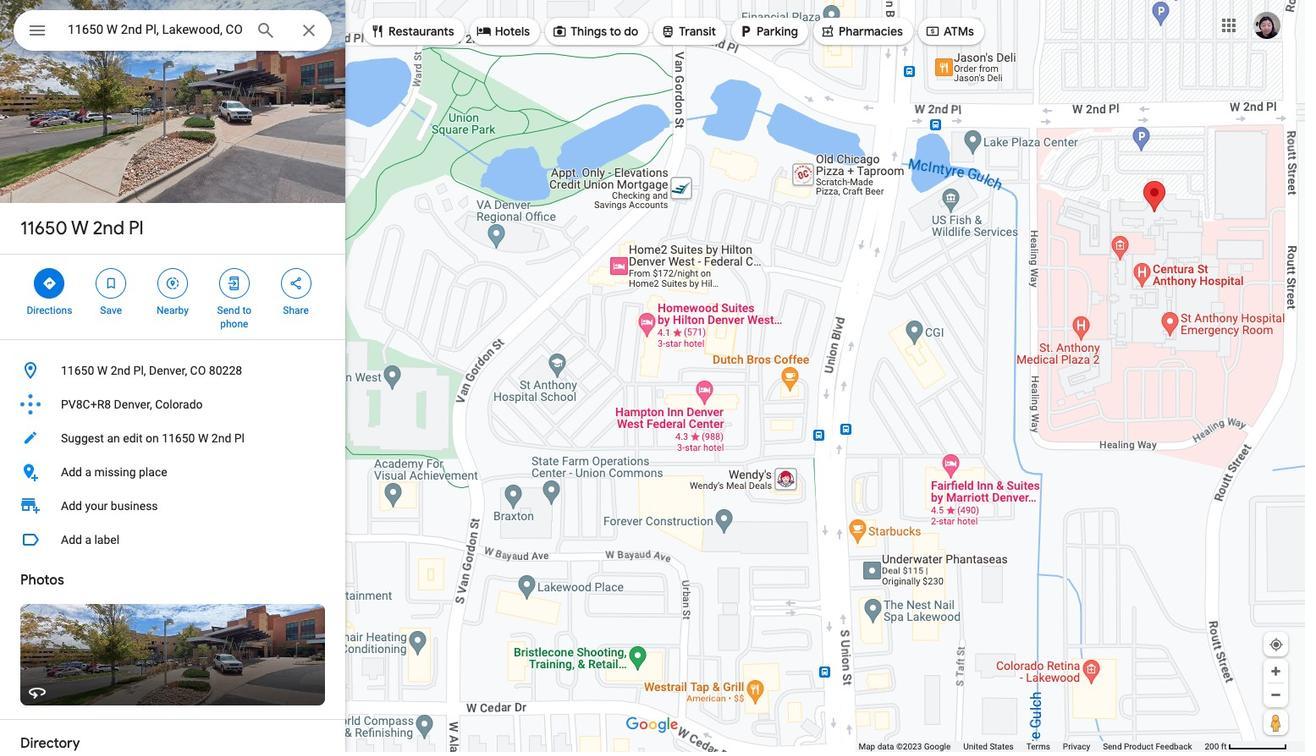 Task type: describe. For each thing, give the bounding box(es) containing it.
 transit
[[661, 22, 716, 41]]

add a label button
[[0, 523, 345, 557]]


[[925, 22, 941, 41]]

add your business
[[61, 500, 158, 513]]


[[552, 22, 567, 41]]

layers
[[41, 717, 69, 728]]

show your location image
[[1269, 638, 1284, 653]]

directions
[[27, 305, 72, 317]]


[[288, 274, 304, 293]]

send for send product feedback
[[1103, 742, 1122, 752]]


[[476, 22, 492, 41]]

 things to do
[[552, 22, 639, 41]]

feedback
[[1156, 742, 1192, 752]]

2nd for pl
[[93, 217, 124, 240]]

pv8c+r8 denver, colorado button
[[0, 388, 345, 422]]

pv8c+r8
[[61, 398, 111, 411]]

things
[[571, 24, 607, 39]]

edit
[[123, 432, 143, 445]]

terms button
[[1027, 742, 1051, 753]]

send to phone
[[217, 305, 251, 330]]

google
[[924, 742, 951, 752]]

11650 w 2nd pl, denver, co 80228
[[61, 364, 242, 378]]

11650 w 2nd pl main content
[[0, 0, 345, 753]]

google account: michele murakami  
(michele.murakami@adept.ai) image
[[1254, 12, 1281, 39]]

ft
[[1221, 742, 1227, 752]]

parking
[[757, 24, 798, 39]]

zoom out image
[[1270, 689, 1283, 702]]

 atms
[[925, 22, 974, 41]]

united states button
[[964, 742, 1014, 753]]

denver, inside button
[[149, 364, 187, 378]]

add for add a label
[[61, 533, 82, 547]]

11650 for 11650 w 2nd pl, denver, co 80228
[[61, 364, 94, 378]]

send product feedback
[[1103, 742, 1192, 752]]

send for send to phone
[[217, 305, 240, 317]]


[[820, 22, 836, 41]]

to inside send to phone
[[242, 305, 251, 317]]

photos
[[20, 572, 64, 589]]


[[42, 274, 57, 293]]

nearby
[[157, 305, 189, 317]]


[[165, 274, 180, 293]]

zoom in image
[[1270, 665, 1283, 678]]

denver, inside "button"
[[114, 398, 152, 411]]

add your business link
[[0, 489, 345, 523]]

a for missing
[[85, 466, 91, 479]]

 restaurants
[[370, 22, 454, 41]]

google maps element
[[0, 0, 1305, 753]]


[[27, 19, 47, 42]]

pv8c+r8 denver, colorado
[[61, 398, 203, 411]]

business
[[111, 500, 158, 513]]

w for pl
[[71, 217, 89, 240]]


[[227, 274, 242, 293]]

suggest
[[61, 432, 104, 445]]



Task type: locate. For each thing, give the bounding box(es) containing it.
0 vertical spatial pl
[[129, 217, 143, 240]]

send left product
[[1103, 742, 1122, 752]]

add for add a missing place
[[61, 466, 82, 479]]

0 vertical spatial send
[[217, 305, 240, 317]]

add down suggest at the left bottom
[[61, 466, 82, 479]]

2 a from the top
[[85, 533, 91, 547]]

a
[[85, 466, 91, 479], [85, 533, 91, 547]]

0 vertical spatial to
[[610, 24, 621, 39]]

an
[[107, 432, 120, 445]]

missing
[[94, 466, 136, 479]]

11650 right on
[[162, 432, 195, 445]]

footer inside google maps element
[[859, 742, 1205, 753]]

send up phone
[[217, 305, 240, 317]]

1 horizontal spatial pl
[[234, 432, 245, 445]]

co
[[190, 364, 206, 378]]

send product feedback button
[[1103, 742, 1192, 753]]

 search field
[[14, 10, 332, 54]]

share
[[283, 305, 309, 317]]

pharmacies
[[839, 24, 903, 39]]


[[738, 22, 754, 41]]

hotels
[[495, 24, 530, 39]]

2 vertical spatial add
[[61, 533, 82, 547]]

11650
[[20, 217, 67, 240], [61, 364, 94, 378], [162, 432, 195, 445]]

united states
[[964, 742, 1014, 752]]

0 horizontal spatial pl
[[129, 217, 143, 240]]

©2023
[[897, 742, 922, 752]]

1 vertical spatial to
[[242, 305, 251, 317]]

0 horizontal spatial send
[[217, 305, 240, 317]]

save
[[100, 305, 122, 317]]

product
[[1124, 742, 1154, 752]]

11650 inside suggest an edit on 11650 w 2nd pl button
[[162, 432, 195, 445]]

2nd inside button
[[211, 432, 231, 445]]

send inside send to phone
[[217, 305, 240, 317]]

None field
[[68, 19, 242, 40]]

pl,
[[133, 364, 146, 378]]

2 add from the top
[[61, 500, 82, 513]]

terms
[[1027, 742, 1051, 752]]

 button
[[14, 10, 61, 54]]

0 vertical spatial add
[[61, 466, 82, 479]]

11650 W 2nd Pl, Lakewood, CO 80228 field
[[14, 10, 332, 51]]

0 horizontal spatial to
[[242, 305, 251, 317]]

states
[[990, 742, 1014, 752]]

1 horizontal spatial to
[[610, 24, 621, 39]]

2 vertical spatial 2nd
[[211, 432, 231, 445]]

1 vertical spatial 2nd
[[111, 364, 130, 378]]


[[103, 274, 119, 293]]

1 vertical spatial a
[[85, 533, 91, 547]]

suggest an edit on 11650 w 2nd pl
[[61, 432, 245, 445]]

w inside button
[[198, 432, 209, 445]]

1 vertical spatial 11650
[[61, 364, 94, 378]]

map
[[859, 742, 876, 752]]

place
[[139, 466, 167, 479]]

atms
[[944, 24, 974, 39]]

1 a from the top
[[85, 466, 91, 479]]


[[370, 22, 385, 41]]

footer containing map data ©2023 google
[[859, 742, 1205, 753]]

2nd
[[93, 217, 124, 240], [111, 364, 130, 378], [211, 432, 231, 445]]

11650 inside 11650 w 2nd pl, denver, co 80228 button
[[61, 364, 94, 378]]

1 vertical spatial pl
[[234, 432, 245, 445]]

label
[[94, 533, 120, 547]]

denver, up edit
[[114, 398, 152, 411]]

add
[[61, 466, 82, 479], [61, 500, 82, 513], [61, 533, 82, 547]]

pl down 80228
[[234, 432, 245, 445]]

add a missing place
[[61, 466, 167, 479]]

1 vertical spatial w
[[97, 364, 108, 378]]

0 vertical spatial 2nd
[[93, 217, 124, 240]]

0 horizontal spatial w
[[71, 217, 89, 240]]

pl inside button
[[234, 432, 245, 445]]

denver, right pl,
[[149, 364, 187, 378]]

2nd up 
[[93, 217, 124, 240]]

80228
[[209, 364, 242, 378]]

denver,
[[149, 364, 187, 378], [114, 398, 152, 411]]

2 vertical spatial 11650
[[162, 432, 195, 445]]

send
[[217, 305, 240, 317], [1103, 742, 1122, 752]]

united
[[964, 742, 988, 752]]

do
[[624, 24, 639, 39]]

a for label
[[85, 533, 91, 547]]

0 vertical spatial 11650
[[20, 217, 67, 240]]

footer
[[859, 742, 1205, 753]]

2nd inside button
[[111, 364, 130, 378]]

2nd down the pv8c+r8 denver, colorado "button"
[[211, 432, 231, 445]]

200
[[1205, 742, 1219, 752]]

11650 w 2nd pl, denver, co 80228 button
[[0, 354, 345, 388]]

2 vertical spatial w
[[198, 432, 209, 445]]

1 add from the top
[[61, 466, 82, 479]]

1 vertical spatial send
[[1103, 742, 1122, 752]]

w
[[71, 217, 89, 240], [97, 364, 108, 378], [198, 432, 209, 445]]

200 ft
[[1205, 742, 1227, 752]]

privacy button
[[1063, 742, 1091, 753]]

none field inside '11650 w 2nd pl, lakewood, co 80228' field
[[68, 19, 242, 40]]

a left label
[[85, 533, 91, 547]]

add left label
[[61, 533, 82, 547]]

2nd left pl,
[[111, 364, 130, 378]]

11650 for 11650 w 2nd pl
[[20, 217, 67, 240]]

11650 w 2nd pl
[[20, 217, 143, 240]]

11650 up pv8c+r8
[[61, 364, 94, 378]]

phone
[[220, 318, 248, 330]]

to up phone
[[242, 305, 251, 317]]


[[661, 22, 676, 41]]

0 vertical spatial w
[[71, 217, 89, 240]]

suggest an edit on 11650 w 2nd pl button
[[0, 422, 345, 455]]

colorado
[[155, 398, 203, 411]]

on
[[146, 432, 159, 445]]

1 horizontal spatial w
[[97, 364, 108, 378]]

actions for 11650 w 2nd pl region
[[0, 255, 345, 339]]

your
[[85, 500, 108, 513]]

 hotels
[[476, 22, 530, 41]]

to left do
[[610, 24, 621, 39]]

 pharmacies
[[820, 22, 903, 41]]

2 horizontal spatial w
[[198, 432, 209, 445]]

w for pl,
[[97, 364, 108, 378]]

map data ©2023 google
[[859, 742, 951, 752]]

add left your
[[61, 500, 82, 513]]

add a missing place button
[[0, 455, 345, 489]]

2nd for pl,
[[111, 364, 130, 378]]

show street view coverage image
[[1264, 710, 1289, 736]]

privacy
[[1063, 742, 1091, 752]]

pl
[[129, 217, 143, 240], [234, 432, 245, 445]]

1 horizontal spatial send
[[1103, 742, 1122, 752]]

a left missing in the bottom left of the page
[[85, 466, 91, 479]]

to
[[610, 24, 621, 39], [242, 305, 251, 317]]

0 vertical spatial denver,
[[149, 364, 187, 378]]

3 add from the top
[[61, 533, 82, 547]]

1 vertical spatial add
[[61, 500, 82, 513]]

 parking
[[738, 22, 798, 41]]

restaurants
[[389, 24, 454, 39]]

200 ft button
[[1205, 742, 1288, 752]]

w inside button
[[97, 364, 108, 378]]

to inside  things to do
[[610, 24, 621, 39]]

send inside button
[[1103, 742, 1122, 752]]

data
[[878, 742, 894, 752]]

0 vertical spatial a
[[85, 466, 91, 479]]

add for add your business
[[61, 500, 82, 513]]

transit
[[679, 24, 716, 39]]

add a label
[[61, 533, 120, 547]]

11650 up 
[[20, 217, 67, 240]]

1 vertical spatial denver,
[[114, 398, 152, 411]]

pl up actions for 11650 w 2nd pl 'region'
[[129, 217, 143, 240]]



Task type: vqa. For each thing, say whether or not it's contained in the screenshot.


